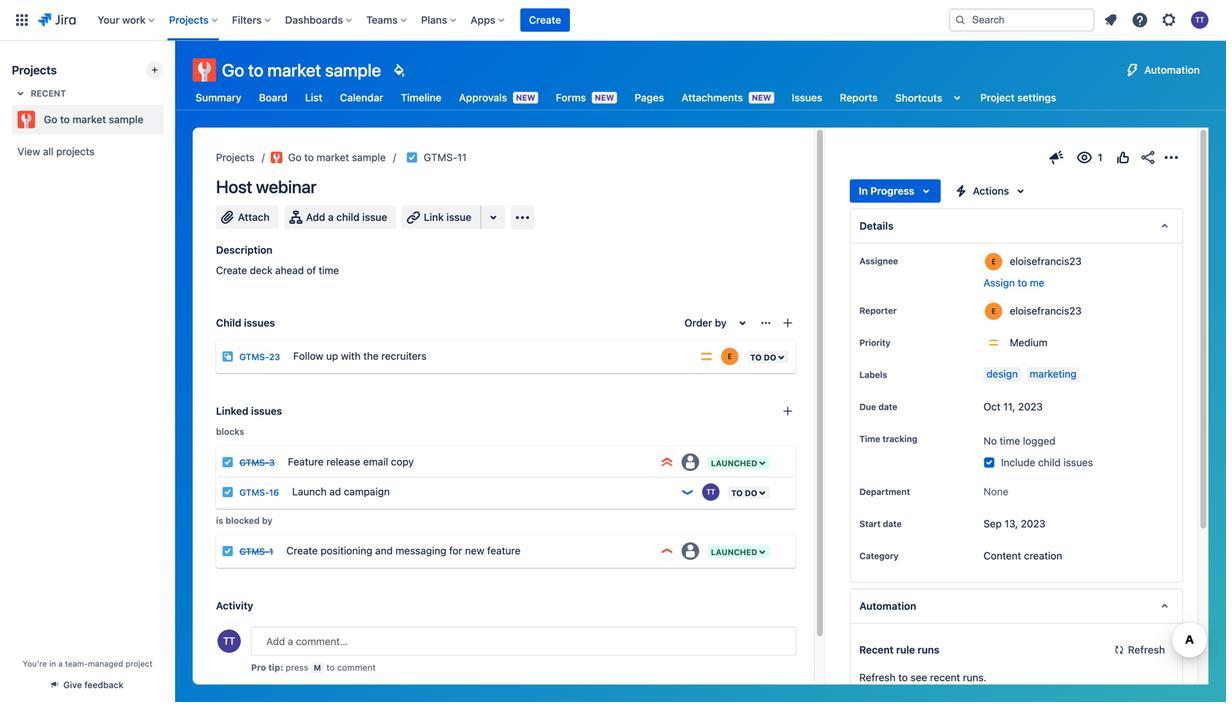 Task type: vqa. For each thing, say whether or not it's contained in the screenshot.


Task type: locate. For each thing, give the bounding box(es) containing it.
go to market sample link up webinar
[[271, 149, 386, 166]]

automation element
[[850, 589, 1183, 624]]

2 new from the left
[[595, 93, 614, 103]]

reporter
[[860, 306, 897, 316]]

go to market sample link up view all projects link
[[12, 105, 158, 134]]

issue type: task image
[[222, 487, 234, 499]]

comments button
[[280, 618, 341, 636]]

0 horizontal spatial go
[[44, 113, 57, 126]]

new right approvals
[[516, 93, 535, 103]]

23
[[269, 352, 280, 362]]

your
[[98, 14, 119, 26]]

2 horizontal spatial projects
[[216, 151, 255, 163]]

copy link to issue image
[[464, 151, 475, 163]]

child
[[336, 211, 360, 223], [1038, 457, 1061, 469]]

gtms-23 link
[[239, 352, 280, 362]]

settings image
[[1161, 11, 1178, 29]]

you're
[[23, 660, 47, 669]]

set project background image
[[390, 61, 408, 79]]

go to market sample up webinar
[[288, 151, 386, 163]]

1 eloisefrancis23 from the top
[[1010, 255, 1082, 268]]

by inside order by popup button
[[715, 317, 727, 329]]

create for create positioning and messaging for new feature
[[286, 545, 318, 557]]

0 vertical spatial issue type: task image
[[222, 457, 234, 469]]

1 horizontal spatial issue
[[446, 211, 472, 223]]

0 vertical spatial issues
[[244, 317, 275, 329]]

2 vertical spatial go to market sample
[[288, 151, 386, 163]]

projects up collapse recent projects icon
[[12, 63, 57, 77]]

go to market sample up view all projects link
[[44, 113, 143, 126]]

0 horizontal spatial automation
[[860, 601, 916, 613]]

time tracking
[[860, 434, 918, 445]]

issues right linked
[[251, 405, 282, 417]]

1 horizontal spatial child
[[1038, 457, 1061, 469]]

go to market sample image
[[271, 152, 282, 163]]

menu bar containing all
[[251, 618, 451, 636]]

1 vertical spatial by
[[262, 516, 272, 526]]

0 vertical spatial date
[[879, 402, 897, 412]]

0 vertical spatial go to market sample
[[222, 60, 381, 80]]

me
[[1030, 277, 1045, 289]]

1 vertical spatial 2023
[[1021, 518, 1046, 530]]

2 vertical spatial create
[[286, 545, 318, 557]]

assign to me
[[984, 277, 1045, 289]]

0 horizontal spatial go to market sample link
[[12, 105, 158, 134]]

child
[[216, 317, 241, 329]]

3 new from the left
[[752, 93, 771, 103]]

gtms-16
[[239, 488, 279, 498]]

department
[[860, 487, 910, 497]]

0 vertical spatial a
[[328, 211, 334, 223]]

2 horizontal spatial go
[[288, 151, 302, 163]]

11,
[[1003, 401, 1015, 413]]

oldest first button
[[714, 618, 797, 636]]

by right the order
[[715, 317, 727, 329]]

plans button
[[417, 8, 462, 32]]

2023 for sep 13, 2023
[[1021, 518, 1046, 530]]

0 vertical spatial by
[[715, 317, 727, 329]]

feature release email copy link
[[282, 448, 654, 477]]

gtms- up "gtms-16" link
[[239, 458, 269, 468]]

link an issue image
[[782, 406, 794, 417]]

create right 1
[[286, 545, 318, 557]]

1 vertical spatial time
[[1000, 435, 1020, 447]]

issue inside 'button'
[[446, 211, 472, 223]]

gtms- for 16
[[239, 488, 269, 498]]

market
[[267, 60, 321, 80], [72, 113, 106, 126], [317, 151, 349, 163]]

1 vertical spatial go
[[44, 113, 57, 126]]

date for oct 11, 2023
[[879, 402, 897, 412]]

2 issue type: task image from the top
[[222, 546, 234, 558]]

gtms-1
[[239, 547, 273, 557]]

automation down category at the bottom of the page
[[860, 601, 916, 613]]

link
[[424, 211, 444, 223]]

1 vertical spatial go to market sample link
[[271, 149, 386, 166]]

go down recent at top left
[[44, 113, 57, 126]]

to left me
[[1018, 277, 1027, 289]]

2023
[[1018, 401, 1043, 413], [1021, 518, 1046, 530]]

work
[[401, 621, 426, 633]]

0 vertical spatial projects
[[169, 14, 209, 26]]

feature
[[288, 456, 324, 468]]

issue type: task image left gtms-1 link
[[222, 546, 234, 558]]

add to starred image
[[159, 111, 177, 128]]

2 vertical spatial issues
[[1064, 457, 1093, 469]]

add
[[306, 211, 325, 223]]

date right due
[[879, 402, 897, 412]]

2 vertical spatial go
[[288, 151, 302, 163]]

gtms- right the issue type: sub-task icon
[[239, 352, 269, 362]]

1 vertical spatial create
[[216, 265, 247, 277]]

issues link
[[789, 85, 825, 111]]

copy
[[391, 456, 414, 468]]

eloisefrancis23 up me
[[1010, 255, 1082, 268]]

add a child issue
[[306, 211, 387, 223]]

ad
[[329, 486, 341, 498]]

gtms- right issue type: task icon
[[239, 488, 269, 498]]

filters
[[232, 14, 262, 26]]

pro tip: press m to comment
[[251, 663, 376, 673]]

to right 'm'
[[326, 663, 335, 673]]

feature release email copy
[[288, 456, 414, 468]]

0 vertical spatial child
[[336, 211, 360, 223]]

1 horizontal spatial by
[[715, 317, 727, 329]]

2 issue from the left
[[446, 211, 472, 223]]

1 horizontal spatial go
[[222, 60, 244, 80]]

assignee
[[860, 256, 898, 266]]

work
[[122, 14, 146, 26]]

go to market sample up list
[[222, 60, 381, 80]]

banner containing your work
[[0, 0, 1226, 41]]

time
[[319, 265, 339, 277], [1000, 435, 1020, 447]]

issues right child
[[244, 317, 275, 329]]

child down logged
[[1038, 457, 1061, 469]]

by right blocked
[[262, 516, 272, 526]]

list link
[[302, 85, 325, 111]]

issue type: task image left gtms-3
[[222, 457, 234, 469]]

log
[[429, 621, 444, 633]]

date right start
[[883, 519, 902, 529]]

issues right include
[[1064, 457, 1093, 469]]

gtms- right the task icon
[[424, 151, 457, 163]]

in
[[49, 660, 56, 669]]

labels
[[860, 370, 887, 380]]

0 horizontal spatial by
[[262, 516, 272, 526]]

child right add
[[336, 211, 360, 223]]

sample up 'calendar'
[[325, 60, 381, 80]]

go up summary
[[222, 60, 244, 80]]

deck
[[250, 265, 273, 277]]

market up list
[[267, 60, 321, 80]]

start
[[860, 519, 881, 529]]

create project image
[[149, 64, 161, 76]]

projects up sidebar navigation icon
[[169, 14, 209, 26]]

to
[[248, 60, 264, 80], [60, 113, 70, 126], [304, 151, 314, 163], [1018, 277, 1027, 289], [326, 663, 335, 673]]

gtms- down "is blocked by"
[[239, 547, 269, 557]]

13,
[[1005, 518, 1018, 530]]

attach
[[238, 211, 270, 223]]

1 vertical spatial automation
[[860, 601, 916, 613]]

to right "go to market sample" image
[[304, 151, 314, 163]]

no time logged
[[984, 435, 1056, 447]]

new for forms
[[595, 93, 614, 103]]

0 vertical spatial eloisefrancis23
[[1010, 255, 1082, 268]]

projects inside "projects" popup button
[[169, 14, 209, 26]]

order by
[[685, 317, 727, 329]]

issues
[[244, 317, 275, 329], [251, 405, 282, 417], [1064, 457, 1093, 469]]

0 horizontal spatial issue
[[362, 211, 387, 223]]

actions image
[[1163, 149, 1180, 166]]

messaging
[[396, 545, 446, 557]]

issue type: task image for create positioning and messaging for new feature
[[222, 546, 234, 558]]

is blocked by
[[216, 516, 272, 526]]

0 vertical spatial automation
[[1144, 64, 1200, 76]]

pages
[[635, 92, 664, 104]]

go right "go to market sample" image
[[288, 151, 302, 163]]

1 vertical spatial eloisefrancis23
[[1010, 305, 1082, 317]]

link issue
[[424, 211, 472, 223]]

sample left the task icon
[[352, 151, 386, 163]]

2 vertical spatial projects
[[216, 151, 255, 163]]

gtms-16 link
[[239, 488, 279, 498]]

more information about this user image
[[985, 253, 1003, 271]]

market right "go to market sample" image
[[317, 151, 349, 163]]

your work
[[98, 14, 146, 26]]

create inside button
[[529, 14, 561, 26]]

1 vertical spatial market
[[72, 113, 106, 126]]

1 horizontal spatial go to market sample link
[[271, 149, 386, 166]]

1 issue type: task image from the top
[[222, 457, 234, 469]]

your profile and settings image
[[1191, 11, 1209, 29]]

give feedback
[[63, 681, 124, 691]]

issue type: task image
[[222, 457, 234, 469], [222, 546, 234, 558]]

1 horizontal spatial projects
[[169, 14, 209, 26]]

1 vertical spatial issues
[[251, 405, 282, 417]]

issues for child issues
[[244, 317, 275, 329]]

eloisefrancis23
[[1010, 255, 1082, 268], [1010, 305, 1082, 317]]

1 horizontal spatial time
[[1000, 435, 1020, 447]]

1 vertical spatial issue type: task image
[[222, 546, 234, 558]]

your work button
[[93, 8, 160, 32]]

1 horizontal spatial new
[[595, 93, 614, 103]]

2 horizontal spatial create
[[529, 14, 561, 26]]

create for create
[[529, 14, 561, 26]]

history
[[352, 621, 386, 633]]

new left issues link
[[752, 93, 771, 103]]

1 vertical spatial a
[[58, 660, 63, 669]]

project settings
[[980, 92, 1056, 104]]

0 vertical spatial time
[[319, 265, 339, 277]]

0 vertical spatial 2023
[[1018, 401, 1043, 413]]

automation right automation image
[[1144, 64, 1200, 76]]

create button
[[520, 8, 570, 32]]

pages link
[[632, 85, 667, 111]]

0 horizontal spatial create
[[216, 265, 247, 277]]

automation inside 'element'
[[860, 601, 916, 613]]

dashboards
[[285, 14, 343, 26]]

give feedback button
[[43, 674, 132, 697]]

forms
[[556, 92, 586, 104]]

tab list containing summary
[[184, 85, 1068, 111]]

issue right link
[[446, 211, 472, 223]]

settings
[[1017, 92, 1056, 104]]

1 horizontal spatial automation
[[1144, 64, 1200, 76]]

11
[[457, 151, 467, 163]]

create right the apps dropdown button
[[529, 14, 561, 26]]

automation button
[[1118, 58, 1209, 82]]

marketing link
[[1027, 368, 1080, 382]]

1 issue from the left
[[362, 211, 387, 223]]

medium
[[1010, 337, 1048, 349]]

eloisefrancis23 down me
[[1010, 305, 1082, 317]]

market up view all projects link
[[72, 113, 106, 126]]

add a child issue button
[[284, 206, 396, 229]]

0 horizontal spatial projects
[[12, 63, 57, 77]]

issue left link
[[362, 211, 387, 223]]

gtms- for 3
[[239, 458, 269, 468]]

go
[[222, 60, 244, 80], [44, 113, 57, 126], [288, 151, 302, 163]]

time right the of
[[319, 265, 339, 277]]

menu bar
[[251, 618, 451, 636]]

time
[[860, 434, 880, 445]]

0 vertical spatial create
[[529, 14, 561, 26]]

notifications image
[[1102, 11, 1120, 29]]

1 horizontal spatial create
[[286, 545, 318, 557]]

2023 right 13,
[[1021, 518, 1046, 530]]

0 vertical spatial go
[[222, 60, 244, 80]]

recent
[[31, 88, 66, 99]]

1 vertical spatial date
[[883, 519, 902, 529]]

jira image
[[38, 11, 76, 29], [38, 11, 76, 29]]

1 new from the left
[[516, 93, 535, 103]]

2 eloisefrancis23 from the top
[[1010, 305, 1082, 317]]

oldest first
[[723, 621, 776, 633]]

a right in
[[58, 660, 63, 669]]

new right forms
[[595, 93, 614, 103]]

issue
[[362, 211, 387, 223], [446, 211, 472, 223]]

tab list
[[184, 85, 1068, 111]]

date for sep 13, 2023
[[883, 519, 902, 529]]

projects up "host"
[[216, 151, 255, 163]]

create down description
[[216, 265, 247, 277]]

a right add
[[328, 211, 334, 223]]

sample left add to starred image
[[109, 113, 143, 126]]

0 horizontal spatial new
[[516, 93, 535, 103]]

of
[[307, 265, 316, 277]]

linked issues
[[216, 405, 282, 417]]

projects
[[56, 146, 95, 158]]

2 horizontal spatial new
[[752, 93, 771, 103]]

category
[[860, 551, 899, 562]]

projects for "projects" popup button
[[169, 14, 209, 26]]

to down recent at top left
[[60, 113, 70, 126]]

1 horizontal spatial a
[[328, 211, 334, 223]]

0 horizontal spatial child
[[336, 211, 360, 223]]

banner
[[0, 0, 1226, 41]]

sample
[[325, 60, 381, 80], [109, 113, 143, 126], [352, 151, 386, 163]]

time right no
[[1000, 435, 1020, 447]]

2023 right 11,
[[1018, 401, 1043, 413]]



Task type: describe. For each thing, give the bounding box(es) containing it.
primary element
[[9, 0, 937, 41]]

team-
[[65, 660, 88, 669]]

assign
[[984, 277, 1015, 289]]

priority: low image
[[680, 485, 695, 500]]

project
[[126, 660, 152, 669]]

automation image
[[1124, 61, 1142, 79]]

0 vertical spatial market
[[267, 60, 321, 80]]

due
[[860, 402, 876, 412]]

launch ad campaign link
[[286, 478, 674, 507]]

1 vertical spatial go to market sample
[[44, 113, 143, 126]]

create child image
[[782, 318, 794, 329]]

projects link
[[216, 149, 255, 166]]

gtms-23
[[239, 352, 280, 362]]

child inside button
[[336, 211, 360, 223]]

a inside button
[[328, 211, 334, 223]]

0 vertical spatial sample
[[325, 60, 381, 80]]

gtms-11
[[424, 151, 467, 163]]

activity
[[216, 600, 253, 612]]

actions
[[973, 185, 1009, 197]]

more information about this user image
[[985, 303, 1003, 320]]

0 horizontal spatial a
[[58, 660, 63, 669]]

shortcuts button
[[892, 85, 969, 111]]

add app image
[[514, 209, 531, 227]]

1 vertical spatial sample
[[109, 113, 143, 126]]

assign to me button
[[984, 276, 1168, 290]]

shortcuts
[[895, 92, 942, 104]]

give
[[63, 681, 82, 691]]

automation inside button
[[1144, 64, 1200, 76]]

1 vertical spatial projects
[[12, 63, 57, 77]]

attach button
[[216, 206, 278, 229]]

comments
[[285, 621, 337, 633]]

apps
[[471, 14, 495, 26]]

to up board
[[248, 60, 264, 80]]

press
[[286, 663, 308, 673]]

all button
[[254, 618, 275, 636]]

creation
[[1024, 550, 1062, 562]]

2 vertical spatial market
[[317, 151, 349, 163]]

reports link
[[837, 85, 881, 111]]

gtms-1 link
[[239, 547, 273, 557]]

priority: high image
[[660, 544, 674, 559]]

sep
[[984, 518, 1002, 530]]

collapse recent projects image
[[12, 85, 29, 102]]

eloisefrancis23 for more information about this user image at the top of the page
[[1010, 255, 1082, 268]]

gtms-11 link
[[424, 149, 467, 166]]

time tracking pin to top. only you can see pinned fields. image
[[920, 434, 932, 445]]

eloisefrancis23 for more information about this user icon
[[1010, 305, 1082, 317]]

gtms- for 1
[[239, 547, 269, 557]]

view all projects link
[[12, 139, 163, 165]]

new for attachments
[[752, 93, 771, 103]]

Search field
[[949, 8, 1095, 32]]

linked
[[216, 405, 248, 417]]

issue type: task image for feature release email copy
[[222, 457, 234, 469]]

details
[[860, 220, 894, 232]]

release
[[326, 456, 361, 468]]

new for approvals
[[516, 93, 535, 103]]

1
[[269, 547, 273, 557]]

0 horizontal spatial time
[[319, 265, 339, 277]]

marketing
[[1030, 368, 1077, 380]]

progress
[[871, 185, 915, 197]]

blocked
[[226, 516, 260, 526]]

vote options: no one has voted for this issue yet. image
[[1115, 149, 1132, 166]]

board link
[[256, 85, 290, 111]]

show:
[[216, 621, 245, 633]]

help image
[[1131, 11, 1149, 29]]

comment
[[337, 663, 376, 673]]

pro
[[251, 663, 266, 673]]

issues for linked issues
[[251, 405, 282, 417]]

email
[[363, 456, 388, 468]]

description
[[216, 244, 273, 256]]

task image
[[406, 152, 418, 163]]

content
[[984, 550, 1021, 562]]

actions button
[[947, 180, 1035, 203]]

is
[[216, 516, 223, 526]]

work log
[[401, 621, 444, 633]]

search image
[[955, 14, 966, 26]]

link web pages and more image
[[485, 209, 502, 226]]

with
[[341, 350, 361, 362]]

create for create deck ahead of time
[[216, 265, 247, 277]]

to inside button
[[1018, 277, 1027, 289]]

2023 for oct 11, 2023
[[1018, 401, 1043, 413]]

work log button
[[397, 618, 448, 636]]

issue type: sub-task image
[[222, 351, 234, 363]]

view all projects
[[18, 146, 95, 158]]

projects for projects link
[[216, 151, 255, 163]]

launch ad campaign
[[292, 486, 390, 498]]

you're in a team-managed project
[[23, 660, 152, 669]]

apps button
[[466, 8, 510, 32]]

summary
[[196, 92, 241, 104]]

issue actions image
[[760, 318, 772, 329]]

design link
[[984, 368, 1021, 382]]

give feedback image
[[1048, 149, 1066, 166]]

appswitcher icon image
[[13, 11, 31, 29]]

gtms- for 11
[[424, 151, 457, 163]]

tracking
[[883, 434, 918, 445]]

0 vertical spatial go to market sample link
[[12, 105, 158, 134]]

details element
[[850, 209, 1183, 244]]

new
[[465, 545, 484, 557]]

issue inside button
[[362, 211, 387, 223]]

2 vertical spatial sample
[[352, 151, 386, 163]]

priority: medium image
[[699, 350, 714, 364]]

feature
[[487, 545, 521, 557]]

design
[[987, 368, 1018, 380]]

filters button
[[228, 8, 276, 32]]

the
[[363, 350, 379, 362]]

calendar
[[340, 92, 383, 104]]

sidebar navigation image
[[159, 58, 191, 88]]

view
[[18, 146, 40, 158]]

launch
[[292, 486, 327, 498]]

sep 13, 2023
[[984, 518, 1046, 530]]

16
[[269, 488, 279, 498]]

1 vertical spatial child
[[1038, 457, 1061, 469]]

for
[[449, 545, 462, 557]]

and
[[375, 545, 393, 557]]

gtms- for 23
[[239, 352, 269, 362]]

priority: highest image
[[660, 455, 674, 470]]

host
[[216, 177, 252, 197]]

gtms-3
[[239, 458, 275, 468]]

Add a comment… field
[[251, 627, 797, 657]]

all
[[43, 146, 53, 158]]

oct
[[984, 401, 1001, 413]]

follow up with the recruiters link
[[287, 342, 693, 372]]

create positioning and messaging for new feature
[[286, 545, 521, 557]]

up
[[326, 350, 338, 362]]

link issue button
[[402, 206, 482, 229]]



